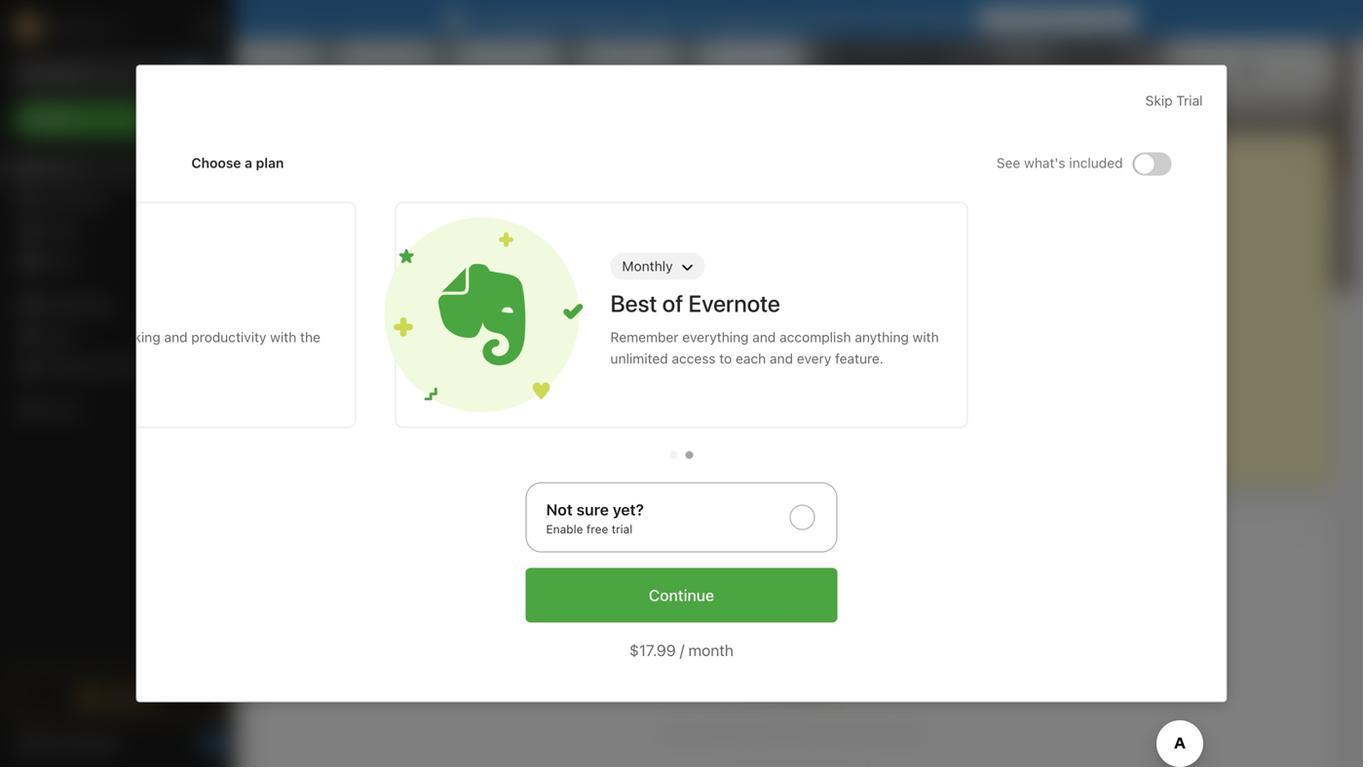 Task type: locate. For each thing, give the bounding box(es) containing it.
tab
[[273, 183, 317, 203], [340, 183, 408, 203], [273, 557, 336, 577]]

/
[[680, 642, 684, 660]]

and inside the enhance your note-taking and productivity with the must-have features.
[[164, 329, 188, 345]]

for
[[623, 11, 641, 27], [1060, 11, 1078, 27]]

0 vertical spatial free
[[1030, 11, 1056, 27]]

scratch pad button
[[1002, 151, 1101, 174]]

access
[[672, 351, 716, 367]]

tab list
[[261, 183, 962, 203], [261, 557, 1328, 577]]

and
[[164, 329, 188, 345], [753, 329, 776, 345], [770, 351, 793, 367]]

0 vertical spatial tab list
[[261, 183, 962, 203]]

0 horizontal spatial the
[[300, 329, 321, 345]]

1 horizontal spatial with
[[270, 329, 297, 345]]

choose
[[191, 155, 241, 171]]

0 horizontal spatial with
[[91, 359, 117, 375]]

from
[[831, 724, 864, 742]]

1 horizontal spatial notes
[[273, 153, 319, 170]]

choose a plan
[[191, 155, 284, 171]]

0 vertical spatial evernote
[[502, 11, 560, 27]]

with right productivity
[[270, 329, 297, 345]]

best
[[611, 290, 657, 317]]

2 tab list from the top
[[261, 557, 1328, 577]]

2 horizontal spatial with
[[913, 329, 939, 345]]

enhance
[[0, 329, 53, 345]]

skip trial
[[1146, 93, 1203, 109]]

with right anything
[[913, 329, 939, 345]]

continue button
[[526, 569, 838, 623]]

useful
[[699, 724, 742, 742]]

shared with me
[[43, 359, 141, 375]]

1 vertical spatial tab list
[[261, 557, 1328, 577]]

1 vertical spatial the
[[868, 724, 891, 742]]

with left me
[[91, 359, 117, 375]]

0 vertical spatial notes
[[273, 153, 319, 170]]

and right the taking
[[164, 329, 188, 345]]

days
[[1093, 11, 1124, 27]]

home link
[[0, 153, 234, 184]]

free down sure
[[587, 523, 608, 536]]

for for 7
[[1060, 11, 1078, 27]]

2 for from the left
[[1060, 11, 1078, 27]]

1 for from the left
[[623, 11, 641, 27]]

get it free for 7 days button
[[979, 7, 1136, 32]]

shortcuts button
[[0, 184, 233, 215]]

1 horizontal spatial your
[[781, 11, 809, 27]]

1 vertical spatial free
[[587, 523, 608, 536]]

good
[[257, 58, 304, 81]]

emails
[[583, 557, 623, 573]]

enhance your note-taking and productivity with the must-have features.
[[0, 329, 321, 367]]

create new note button
[[274, 220, 441, 472]]

for left free:
[[623, 11, 641, 27]]

notes button
[[269, 150, 342, 173]]

devices.
[[813, 11, 865, 27]]

scratch
[[1006, 154, 1070, 171]]

personal
[[563, 11, 619, 27]]

with inside the enhance your note-taking and productivity with the must-have features.
[[270, 329, 297, 345]]

create
[[303, 361, 348, 379]]

each
[[736, 351, 766, 367]]

save useful information from the web.
[[661, 724, 928, 742]]

your right all
[[781, 11, 809, 27]]

$17.99
[[630, 642, 676, 660]]

evernote right the 'try'
[[502, 11, 560, 27]]

try evernote personal for free: sync across all your devices. cancel anytime.
[[478, 11, 969, 27]]

your up have
[[56, 329, 84, 345]]

your
[[781, 11, 809, 27], [56, 329, 84, 345]]

0 horizontal spatial your
[[56, 329, 84, 345]]

2023
[[1166, 63, 1195, 77]]

0 horizontal spatial evernote
[[502, 11, 560, 27]]

enable
[[546, 523, 583, 536]]

free right it
[[1030, 11, 1056, 27]]

tree
[[0, 153, 234, 661]]

it
[[1018, 11, 1026, 27]]

trash link
[[0, 395, 233, 426]]

and up each
[[753, 329, 776, 345]]

tags button
[[0, 321, 233, 352]]

expand notebooks image
[[5, 297, 20, 313]]

evernote up everything at top
[[688, 290, 780, 317]]

sync
[[684, 11, 715, 27]]

for inside "get it free for 7 days" button
[[1060, 11, 1078, 27]]

not sure yet? enable free trial
[[546, 501, 644, 536]]

notes
[[273, 153, 319, 170], [43, 223, 80, 239]]

1 vertical spatial notes
[[43, 223, 80, 239]]

thursday,
[[1012, 63, 1077, 77]]

anything
[[855, 329, 909, 345]]

1 vertical spatial evernote
[[688, 290, 780, 317]]

evernote
[[502, 11, 560, 27], [688, 290, 780, 317]]

anytime.
[[916, 11, 969, 27]]

1 vertical spatial your
[[56, 329, 84, 345]]

pad
[[1073, 154, 1101, 171]]

settings image
[[199, 16, 222, 39]]

your inside the enhance your note-taking and productivity with the must-have features.
[[56, 329, 84, 345]]

0 horizontal spatial free
[[587, 523, 608, 536]]

customize button
[[1226, 55, 1332, 86]]

1 horizontal spatial for
[[1060, 11, 1078, 27]]

0 vertical spatial your
[[781, 11, 809, 27]]

sure
[[577, 501, 609, 519]]

tree containing home
[[0, 153, 234, 661]]

home
[[43, 160, 80, 176]]

with
[[270, 329, 297, 345], [913, 329, 939, 345], [91, 359, 117, 375]]

tasks
[[43, 254, 78, 270]]

the up create at the left of page
[[300, 329, 321, 345]]

a
[[245, 155, 252, 171]]

Start writing… text field
[[1006, 184, 1330, 469]]

every
[[797, 351, 832, 367]]

1 horizontal spatial free
[[1030, 11, 1056, 27]]

0 vertical spatial the
[[300, 329, 321, 345]]

with inside remember everything and accomplish anything with unlimited access to each and every feature.
[[913, 329, 939, 345]]

feature.
[[835, 351, 884, 367]]

None search field
[[25, 57, 209, 92]]

notes right a
[[273, 153, 319, 170]]

free
[[1030, 11, 1056, 27], [587, 523, 608, 536]]

get
[[991, 11, 1014, 27]]

0 horizontal spatial for
[[623, 11, 641, 27]]

note
[[382, 361, 413, 379]]

cancel
[[869, 11, 912, 27]]

1 horizontal spatial the
[[868, 724, 891, 742]]

notes up tasks
[[43, 223, 80, 239]]

for left 7
[[1060, 11, 1078, 27]]

web.
[[895, 724, 928, 742]]

the right from
[[868, 724, 891, 742]]

upgrade button
[[12, 678, 222, 717]]

new
[[43, 112, 71, 128]]

information
[[747, 724, 827, 742]]

monthly
[[622, 258, 673, 274]]



Task type: vqa. For each thing, say whether or not it's contained in the screenshot.
Add tag FIELD at the bottom of page
no



Task type: describe. For each thing, give the bounding box(es) containing it.
remember
[[611, 329, 679, 345]]

notebooks
[[44, 297, 112, 313]]

$17.99 / month
[[630, 642, 734, 660]]

upgrade
[[101, 690, 159, 706]]

features.
[[69, 351, 125, 367]]

remember everything and accomplish anything with unlimited access to each and every feature.
[[611, 329, 939, 367]]

noah!
[[401, 58, 452, 81]]

shortcuts
[[44, 192, 105, 208]]

across
[[719, 11, 760, 27]]

save
[[661, 724, 695, 742]]

see what's included
[[997, 155, 1123, 171]]

with inside shared with me link
[[91, 359, 117, 375]]

new button
[[12, 102, 222, 137]]

free inside button
[[1030, 11, 1056, 27]]

tasks button
[[0, 247, 233, 278]]

thursday, december 14, 2023
[[1012, 63, 1195, 77]]

unlimited
[[611, 351, 668, 367]]

productivity
[[191, 329, 266, 345]]

good afternoon, noah!
[[257, 58, 452, 81]]

tab list containing audio
[[261, 557, 1328, 577]]

best of evernote
[[611, 290, 780, 317]]

try
[[478, 11, 499, 27]]

tags
[[44, 328, 74, 344]]

and right each
[[770, 351, 793, 367]]

customize
[[1260, 62, 1324, 77]]

taking
[[122, 329, 160, 345]]

7
[[1082, 11, 1090, 27]]

emails tab
[[583, 557, 623, 577]]

shared with me link
[[0, 352, 233, 383]]

all
[[764, 11, 778, 27]]

audio tab
[[524, 557, 559, 577]]

0 horizontal spatial notes
[[43, 223, 80, 239]]

not
[[546, 501, 573, 519]]

me
[[121, 359, 141, 375]]

yet?
[[613, 501, 644, 519]]

create new note
[[303, 361, 413, 379]]

december
[[1080, 63, 1144, 77]]

14,
[[1147, 63, 1163, 77]]

1 horizontal spatial evernote
[[688, 290, 780, 317]]

trial
[[612, 523, 633, 536]]

of
[[662, 290, 683, 317]]

for for free:
[[623, 11, 641, 27]]

free:
[[644, 11, 677, 27]]

month
[[689, 642, 734, 660]]

everything
[[682, 329, 749, 345]]

notes inside button
[[273, 153, 319, 170]]

notes link
[[0, 215, 233, 247]]

continue
[[649, 587, 714, 605]]

essentials
[[0, 290, 103, 317]]

afternoon,
[[309, 58, 396, 81]]

plan
[[256, 155, 284, 171]]

notebooks link
[[0, 289, 233, 321]]

must-
[[0, 351, 36, 367]]

what's
[[1024, 155, 1066, 171]]

trial
[[1177, 93, 1203, 109]]

shared
[[43, 359, 87, 375]]

the inside the enhance your note-taking and productivity with the must-have features.
[[300, 329, 321, 345]]

trash
[[43, 402, 78, 418]]

get it free for 7 days
[[991, 11, 1124, 27]]

have
[[36, 351, 65, 367]]

to
[[719, 351, 732, 367]]

scratch pad
[[1006, 154, 1101, 171]]

new
[[351, 361, 379, 379]]

1 tab list from the top
[[261, 183, 962, 203]]

Search text field
[[25, 57, 209, 92]]

see
[[997, 155, 1021, 171]]

free inside not sure yet? enable free trial
[[587, 523, 608, 536]]

accomplish
[[780, 329, 851, 345]]

note-
[[88, 329, 122, 345]]

audio
[[524, 557, 559, 573]]

included
[[1069, 155, 1123, 171]]



